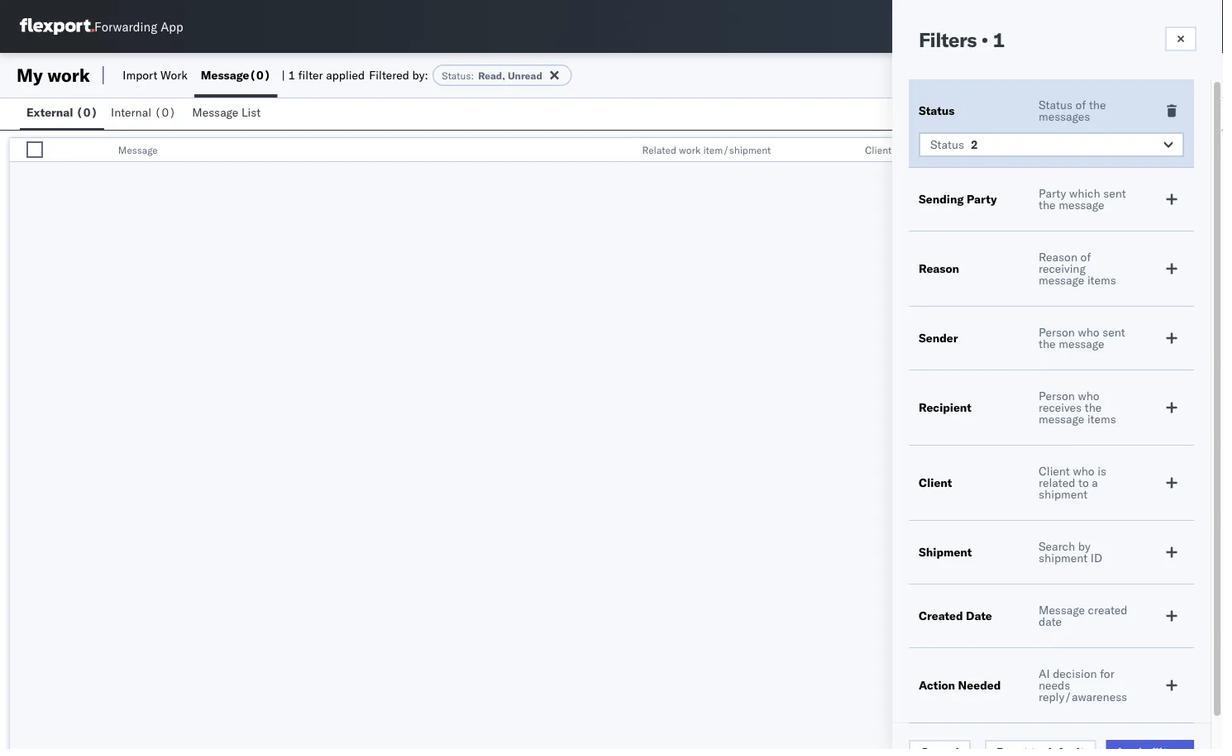 Task type: locate. For each thing, give the bounding box(es) containing it.
2 resize handle column header from the left
[[614, 138, 634, 163]]

1 horizontal spatial 1
[[993, 27, 1005, 52]]

date
[[1039, 615, 1063, 629]]

status for status
[[919, 103, 955, 118]]

sent down reason of receiving message items
[[1103, 325, 1126, 340]]

1 horizontal spatial reason
[[1039, 250, 1078, 264]]

(0)
[[249, 68, 271, 82], [76, 105, 98, 120], [155, 105, 176, 120]]

message
[[201, 68, 249, 82], [192, 105, 239, 120], [118, 144, 158, 156], [1039, 603, 1086, 618]]

message up person who sent the message
[[1039, 273, 1085, 288]]

1 horizontal spatial (0)
[[155, 105, 176, 120]]

0 vertical spatial 1
[[993, 27, 1005, 52]]

1 horizontal spatial party
[[1039, 186, 1067, 201]]

the inside party which sent the message
[[1039, 198, 1056, 212]]

1 vertical spatial of
[[1081, 250, 1092, 264]]

status inside the status of the messages
[[1039, 98, 1073, 112]]

1 vertical spatial person
[[1039, 389, 1076, 403]]

message list button
[[186, 98, 271, 130]]

the
[[1090, 98, 1107, 112], [1039, 198, 1056, 212], [1039, 337, 1056, 351], [1085, 401, 1102, 415]]

who inside client who is related to a shipment
[[1074, 464, 1095, 479]]

0 horizontal spatial reason
[[919, 261, 960, 276]]

messages
[[1039, 109, 1091, 124]]

1
[[993, 27, 1005, 52], [288, 68, 296, 82]]

who left "is"
[[1074, 464, 1095, 479]]

internal
[[111, 105, 152, 120]]

reason up 'sender'
[[919, 261, 960, 276]]

date
[[967, 609, 993, 624]]

is
[[1098, 464, 1107, 479]]

message for message
[[118, 144, 158, 156]]

message left created
[[1039, 603, 1086, 618]]

status 2
[[931, 137, 979, 152]]

message inside reason of receiving message items
[[1039, 273, 1085, 288]]

created date
[[919, 609, 993, 624]]

0 horizontal spatial work
[[47, 64, 90, 86]]

client up shipment on the right of page
[[919, 476, 953, 490]]

1 right |
[[288, 68, 296, 82]]

reason for reason of receiving message items
[[1039, 250, 1078, 264]]

os button
[[1166, 7, 1204, 46]]

sending party
[[919, 192, 998, 206]]

0 vertical spatial sent
[[1104, 186, 1127, 201]]

0 vertical spatial work
[[47, 64, 90, 86]]

the inside person who receives the message items
[[1085, 401, 1102, 415]]

sent right which
[[1104, 186, 1127, 201]]

search by shipment id
[[1039, 540, 1103, 566]]

party which sent the message
[[1039, 186, 1127, 212]]

1 vertical spatial sent
[[1103, 325, 1126, 340]]

resize handle column header for message
[[614, 138, 634, 163]]

message inside message created date
[[1039, 603, 1086, 618]]

items right receiving
[[1088, 273, 1117, 288]]

message up person who receives the message items at the bottom of the page
[[1059, 337, 1105, 351]]

forwarding app link
[[20, 18, 183, 35]]

the inside person who sent the message
[[1039, 337, 1056, 351]]

items inside person who receives the message items
[[1088, 412, 1117, 427]]

2 horizontal spatial client
[[1039, 464, 1071, 479]]

status for status of the messages
[[1039, 98, 1073, 112]]

message
[[1059, 198, 1105, 212], [1039, 273, 1085, 288], [1059, 337, 1105, 351], [1039, 412, 1085, 427]]

the up receives
[[1039, 337, 1056, 351]]

person down person who sent the message
[[1039, 389, 1076, 403]]

5 resize handle column header from the left
[[1194, 138, 1214, 163]]

sending
[[919, 192, 964, 206]]

needed
[[959, 679, 1002, 693]]

who down person who sent the message
[[1079, 389, 1100, 403]]

message inside person who sent the message
[[1059, 337, 1105, 351]]

shipment left a
[[1039, 487, 1088, 502]]

message for message (0)
[[201, 68, 249, 82]]

client left to
[[1039, 464, 1071, 479]]

who inside person who sent the message
[[1079, 325, 1100, 340]]

party
[[1039, 186, 1067, 201], [967, 192, 998, 206]]

reason down party which sent the message
[[1039, 250, 1078, 264]]

actions
[[1088, 144, 1123, 156]]

0 vertical spatial who
[[1079, 325, 1100, 340]]

0 vertical spatial items
[[1088, 273, 1117, 288]]

import
[[123, 68, 157, 82]]

sent
[[1104, 186, 1127, 201], [1103, 325, 1126, 340]]

(0) for external (0)
[[76, 105, 98, 120]]

0 horizontal spatial client
[[865, 144, 892, 156]]

external
[[26, 105, 73, 120]]

shipment left id on the bottom right
[[1039, 551, 1088, 566]]

work
[[47, 64, 90, 86], [679, 144, 701, 156]]

1 person from the top
[[1039, 325, 1076, 340]]

the for person who sent the message
[[1039, 337, 1056, 351]]

who inside person who receives the message items
[[1079, 389, 1100, 403]]

of inside reason of receiving message items
[[1081, 250, 1092, 264]]

party right sending
[[967, 192, 998, 206]]

work right related
[[679, 144, 701, 156]]

shipment
[[919, 545, 973, 560]]

reason
[[1039, 250, 1078, 264], [919, 261, 960, 276]]

message for message created date
[[1039, 603, 1086, 618]]

sent inside person who sent the message
[[1103, 325, 1126, 340]]

message down internal (0) 'button'
[[118, 144, 158, 156]]

(0) left |
[[249, 68, 271, 82]]

client
[[865, 144, 892, 156], [1039, 464, 1071, 479], [919, 476, 953, 490]]

message up message list
[[201, 68, 249, 82]]

shipment inside client who is related to a shipment
[[1039, 487, 1088, 502]]

of
[[1076, 98, 1087, 112], [1081, 250, 1092, 264]]

0 vertical spatial of
[[1076, 98, 1087, 112]]

message for party which sent the message
[[1059, 198, 1105, 212]]

reason of receiving message items
[[1039, 250, 1117, 288]]

None checkbox
[[26, 142, 43, 158]]

person down receiving
[[1039, 325, 1076, 340]]

message inside button
[[192, 105, 239, 120]]

2 items from the top
[[1088, 412, 1117, 427]]

party left which
[[1039, 186, 1067, 201]]

person inside person who sent the message
[[1039, 325, 1076, 340]]

import work
[[123, 68, 188, 82]]

the for party which sent the message
[[1039, 198, 1056, 212]]

who for receives
[[1079, 389, 1100, 403]]

the for person who receives the message items
[[1085, 401, 1102, 415]]

items inside reason of receiving message items
[[1088, 273, 1117, 288]]

0 horizontal spatial (0)
[[76, 105, 98, 120]]

message for message list
[[192, 105, 239, 120]]

client left 'status 2'
[[865, 144, 892, 156]]

2 person from the top
[[1039, 389, 1076, 403]]

shipment
[[1039, 487, 1088, 502], [1039, 551, 1088, 566]]

decision
[[1054, 667, 1098, 681]]

items right receives
[[1088, 412, 1117, 427]]

2
[[971, 137, 979, 152]]

ai
[[1039, 667, 1051, 681]]

status of the messages
[[1039, 98, 1107, 124]]

0 vertical spatial person
[[1039, 325, 1076, 340]]

0 horizontal spatial 1
[[288, 68, 296, 82]]

message inside person who receives the message items
[[1039, 412, 1085, 427]]

person
[[1039, 325, 1076, 340], [1039, 389, 1076, 403]]

4 resize handle column header from the left
[[1060, 138, 1080, 163]]

0 vertical spatial shipment
[[1039, 487, 1088, 502]]

person who receives the message items
[[1039, 389, 1117, 427]]

(0) right "internal"
[[155, 105, 176, 120]]

status
[[442, 69, 471, 82], [1039, 98, 1073, 112], [919, 103, 955, 118], [931, 137, 965, 152]]

(0) right external
[[76, 105, 98, 120]]

who
[[1079, 325, 1100, 340], [1079, 389, 1100, 403], [1074, 464, 1095, 479]]

needs
[[1039, 679, 1071, 693]]

(0) inside 'button'
[[155, 105, 176, 120]]

ai decision for needs reply/awareness
[[1039, 667, 1128, 705]]

resize handle column header
[[57, 138, 77, 163], [614, 138, 634, 163], [837, 138, 857, 163], [1060, 138, 1080, 163], [1194, 138, 1214, 163]]

the right receives
[[1085, 401, 1102, 415]]

2 shipment from the top
[[1039, 551, 1088, 566]]

1 items from the top
[[1088, 273, 1117, 288]]

filters
[[919, 27, 977, 52]]

3 resize handle column header from the left
[[837, 138, 857, 163]]

2 vertical spatial who
[[1074, 464, 1095, 479]]

1 vertical spatial work
[[679, 144, 701, 156]]

unread
[[508, 69, 543, 82]]

message for person who sent the message
[[1059, 337, 1105, 351]]

the up actions at the right top
[[1090, 98, 1107, 112]]

who down reason of receiving message items
[[1079, 325, 1100, 340]]

1 vertical spatial items
[[1088, 412, 1117, 427]]

internal (0)
[[111, 105, 176, 120]]

1 vertical spatial who
[[1079, 389, 1100, 403]]

reason inside reason of receiving message items
[[1039, 250, 1078, 264]]

message (0)
[[201, 68, 271, 82]]

a
[[1093, 476, 1099, 490]]

message left the list
[[192, 105, 239, 120]]

resize handle column header for client
[[1060, 138, 1080, 163]]

Search Shipments (/) text field
[[907, 14, 1067, 39]]

who for is
[[1074, 464, 1095, 479]]

1 right •
[[993, 27, 1005, 52]]

of for the
[[1076, 98, 1087, 112]]

2 horizontal spatial (0)
[[249, 68, 271, 82]]

work up external (0)
[[47, 64, 90, 86]]

filters • 1
[[919, 27, 1005, 52]]

the left which
[[1039, 198, 1056, 212]]

1 horizontal spatial work
[[679, 144, 701, 156]]

message down actions at the right top
[[1059, 198, 1105, 212]]

1 vertical spatial shipment
[[1039, 551, 1088, 566]]

items
[[1088, 273, 1117, 288], [1088, 412, 1117, 427]]

filtered
[[369, 68, 410, 82]]

external (0)
[[26, 105, 98, 120]]

my work
[[17, 64, 90, 86]]

message up related
[[1039, 412, 1085, 427]]

(0) inside button
[[76, 105, 98, 120]]

sent inside party which sent the message
[[1104, 186, 1127, 201]]

client inside client who is related to a shipment
[[1039, 464, 1071, 479]]

of inside the status of the messages
[[1076, 98, 1087, 112]]

1 shipment from the top
[[1039, 487, 1088, 502]]

person inside person who receives the message items
[[1039, 389, 1076, 403]]

message inside party which sent the message
[[1059, 198, 1105, 212]]



Task type: describe. For each thing, give the bounding box(es) containing it.
related
[[642, 144, 677, 156]]

sent for party which sent the message
[[1104, 186, 1127, 201]]

resize handle column header for related work item/shipment
[[837, 138, 857, 163]]

external (0) button
[[20, 98, 104, 130]]

filter
[[299, 68, 323, 82]]

message created date
[[1039, 603, 1128, 629]]

1 resize handle column header from the left
[[57, 138, 77, 163]]

:
[[471, 69, 474, 82]]

|
[[282, 68, 285, 82]]

my
[[17, 64, 43, 86]]

resize handle column header for actions
[[1194, 138, 1214, 163]]

1 horizontal spatial client
[[919, 476, 953, 490]]

applied
[[326, 68, 365, 82]]

work for related
[[679, 144, 701, 156]]

0 horizontal spatial party
[[967, 192, 998, 206]]

action
[[919, 679, 956, 693]]

person for person who receives the message items
[[1039, 389, 1076, 403]]

read,
[[478, 69, 506, 82]]

status for status 2
[[931, 137, 965, 152]]

| 1 filter applied filtered by:
[[282, 68, 428, 82]]

1 vertical spatial 1
[[288, 68, 296, 82]]

os
[[1177, 20, 1193, 33]]

sent for person who sent the message
[[1103, 325, 1126, 340]]

flexport. image
[[20, 18, 94, 35]]

message list
[[192, 105, 261, 120]]

receives
[[1039, 401, 1082, 415]]

which
[[1070, 186, 1101, 201]]

list
[[242, 105, 261, 120]]

reply/awareness
[[1039, 690, 1128, 705]]

•
[[982, 27, 989, 52]]

the inside the status of the messages
[[1090, 98, 1107, 112]]

work
[[160, 68, 188, 82]]

related
[[1039, 476, 1076, 490]]

client who is related to a shipment
[[1039, 464, 1107, 502]]

by
[[1079, 540, 1091, 554]]

by:
[[413, 68, 428, 82]]

of for receiving
[[1081, 250, 1092, 264]]

message for person who receives the message items
[[1039, 412, 1085, 427]]

created
[[919, 609, 964, 624]]

status : read, unread
[[442, 69, 543, 82]]

receiving
[[1039, 261, 1086, 276]]

(0) for message (0)
[[249, 68, 271, 82]]

recipient
[[919, 401, 972, 415]]

app
[[161, 19, 183, 34]]

for
[[1101, 667, 1115, 681]]

action needed
[[919, 679, 1002, 693]]

forwarding app
[[94, 19, 183, 34]]

forwarding
[[94, 19, 157, 34]]

person for person who sent the message
[[1039, 325, 1076, 340]]

sender
[[919, 331, 959, 345]]

id
[[1091, 551, 1103, 566]]

who for sent
[[1079, 325, 1100, 340]]

shipment inside search by shipment id
[[1039, 551, 1088, 566]]

internal (0) button
[[104, 98, 186, 130]]

related work item/shipment
[[642, 144, 771, 156]]

item/shipment
[[704, 144, 771, 156]]

person who sent the message
[[1039, 325, 1126, 351]]

to
[[1079, 476, 1090, 490]]

party inside party which sent the message
[[1039, 186, 1067, 201]]

status for status : read, unread
[[442, 69, 471, 82]]

reason for reason
[[919, 261, 960, 276]]

import work button
[[116, 53, 194, 98]]

search
[[1039, 540, 1076, 554]]

(0) for internal (0)
[[155, 105, 176, 120]]

created
[[1089, 603, 1128, 618]]

work for my
[[47, 64, 90, 86]]



Task type: vqa. For each thing, say whether or not it's contained in the screenshot.
seventh FLEX- from the bottom
no



